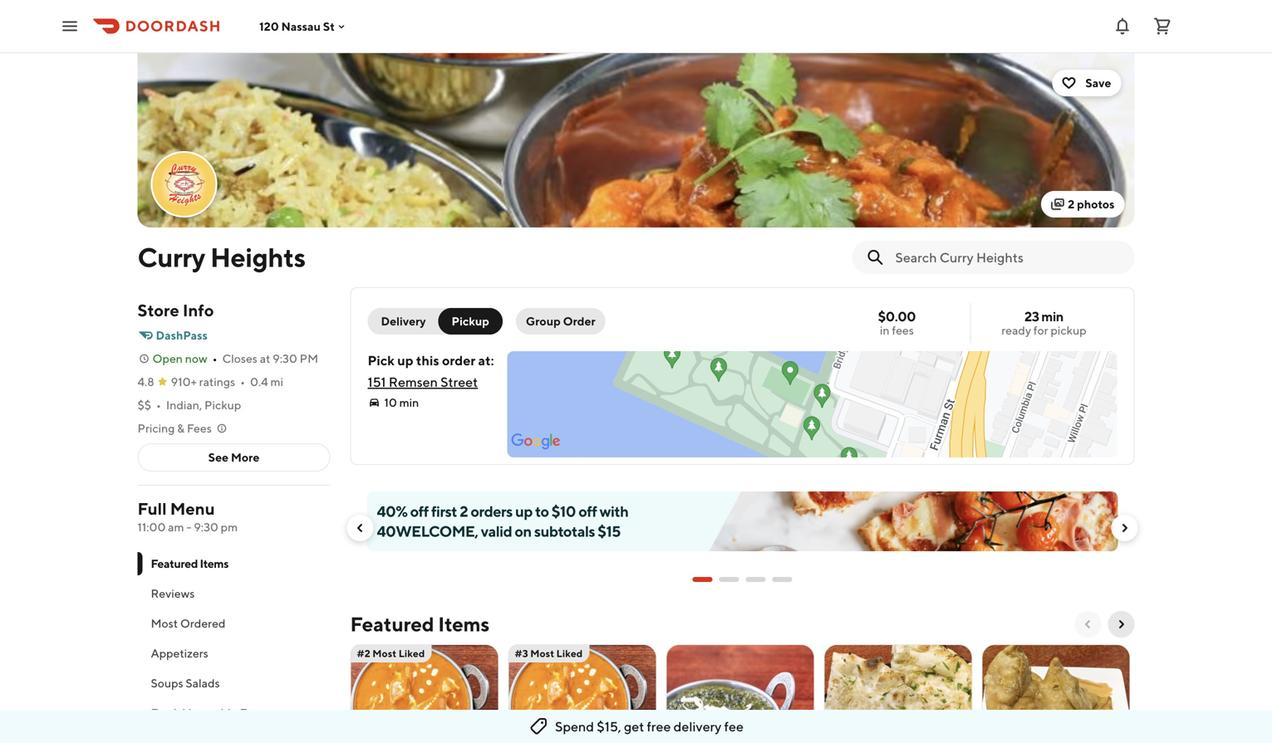 Task type: locate. For each thing, give the bounding box(es) containing it.
menu
[[170, 499, 215, 519]]

23 min ready for pickup
[[1001, 309, 1087, 337]]

items up #2 most liked button in the bottom left of the page
[[438, 613, 490, 636]]

am
[[168, 521, 184, 534]]

0 vertical spatial 2
[[1068, 197, 1075, 211]]

save
[[1085, 76, 1111, 90]]

see more
[[208, 451, 260, 464]]

most down reviews on the bottom of the page
[[151, 617, 178, 631]]

chicken tikka masala image
[[351, 645, 498, 744]]

off right $10
[[578, 503, 597, 521]]

previous button of carousel image left next button of carousel image
[[1081, 618, 1095, 631]]

0 vertical spatial pickup
[[452, 314, 489, 328]]

1 horizontal spatial •
[[212, 352, 217, 366]]

most right #2
[[372, 648, 397, 660]]

#3 most liked
[[515, 648, 583, 660]]

1 vertical spatial min
[[399, 396, 419, 410]]

40% off first 2 orders up to $10 off with 40welcome, valid on subtotals $15
[[377, 503, 629, 540]]

0.4 mi
[[250, 375, 283, 389]]

most for #3 most liked
[[530, 648, 554, 660]]

0 horizontal spatial previous button of carousel image
[[354, 522, 367, 535]]

pickup
[[452, 314, 489, 328], [204, 398, 241, 412]]

0 horizontal spatial •
[[156, 398, 161, 412]]

pick
[[368, 353, 395, 369]]

order methods option group
[[368, 308, 503, 335]]

1 vertical spatial up
[[515, 503, 533, 521]]

saag paneer image
[[667, 645, 814, 744]]

next button of carousel image
[[1115, 618, 1128, 631]]

featured
[[151, 557, 198, 571], [350, 613, 434, 636]]

0 horizontal spatial up
[[397, 353, 413, 369]]

0 horizontal spatial most
[[151, 617, 178, 631]]

&
[[177, 422, 185, 435]]

featured inside heading
[[350, 613, 434, 636]]

ready
[[1001, 324, 1031, 337]]

mi
[[270, 375, 283, 389]]

0 horizontal spatial featured
[[151, 557, 198, 571]]

group
[[526, 314, 561, 328]]

min for 23
[[1041, 309, 1064, 324]]

most
[[151, 617, 178, 631], [372, 648, 397, 660], [530, 648, 554, 660]]

up
[[397, 353, 413, 369], [515, 503, 533, 521]]

• right now
[[212, 352, 217, 366]]

2 liked from the left
[[556, 648, 583, 660]]

#2 most liked button
[[350, 645, 499, 744]]

1 off from the left
[[410, 503, 429, 521]]

0 horizontal spatial pickup
[[204, 398, 241, 412]]

0 vertical spatial •
[[212, 352, 217, 366]]

11:00
[[138, 521, 166, 534]]

0 vertical spatial featured items
[[151, 557, 229, 571]]

0 horizontal spatial featured items
[[151, 557, 229, 571]]

up inside 40% off first 2 orders up to $10 off with 40welcome, valid on subtotals $15
[[515, 503, 533, 521]]

previous button of carousel image left 40welcome,
[[354, 522, 367, 535]]

up inside 'pick up this order at: 151 remsen street'
[[397, 353, 413, 369]]

1 horizontal spatial 9:30
[[273, 352, 297, 366]]

0 vertical spatial previous button of carousel image
[[354, 522, 367, 535]]

valid
[[481, 523, 512, 540]]

910+
[[171, 375, 197, 389]]

1 liked from the left
[[399, 648, 425, 660]]

most right '#3'
[[530, 648, 554, 660]]

off
[[410, 503, 429, 521], [578, 503, 597, 521]]

pickup down ratings
[[204, 398, 241, 412]]

2 vertical spatial •
[[156, 398, 161, 412]]

2 horizontal spatial most
[[530, 648, 554, 660]]

10 min
[[384, 396, 419, 410]]

0 horizontal spatial liked
[[399, 648, 425, 660]]

featured items up reviews on the bottom of the page
[[151, 557, 229, 571]]

2 horizontal spatial •
[[240, 375, 245, 389]]

#2 most liked
[[357, 648, 425, 660]]

fresh
[[151, 707, 180, 720]]

1 vertical spatial featured
[[350, 613, 434, 636]]

liked right '#3'
[[556, 648, 583, 660]]

nassau
[[281, 19, 321, 33]]

910+ ratings •
[[171, 375, 245, 389]]

orders
[[471, 503, 513, 521]]

120
[[259, 19, 279, 33]]

featured items up the #2 most liked
[[350, 613, 490, 636]]

with
[[600, 503, 629, 521]]

liked inside #3 most liked button
[[556, 648, 583, 660]]

reviews button
[[138, 579, 330, 609]]

1 horizontal spatial off
[[578, 503, 597, 521]]

indian,
[[166, 398, 202, 412]]

0 vertical spatial min
[[1041, 309, 1064, 324]]

spend
[[555, 719, 594, 735]]

1 vertical spatial previous button of carousel image
[[1081, 618, 1095, 631]]

1 horizontal spatial featured items
[[350, 613, 490, 636]]

• closes at 9:30 pm
[[212, 352, 318, 366]]

items
[[200, 557, 229, 571], [438, 613, 490, 636]]

up left to
[[515, 503, 533, 521]]

min
[[1041, 309, 1064, 324], [399, 396, 419, 410]]

0 horizontal spatial min
[[399, 396, 419, 410]]

1 horizontal spatial most
[[372, 648, 397, 660]]

delivery
[[381, 314, 426, 328]]

• right the $$
[[156, 398, 161, 412]]

min right 10
[[399, 396, 419, 410]]

items up 'reviews' 'button'
[[200, 557, 229, 571]]

at
[[260, 352, 270, 366]]

liked for #2 most liked
[[399, 648, 425, 660]]

select promotional banner element
[[693, 565, 792, 595]]

1 vertical spatial •
[[240, 375, 245, 389]]

pm
[[300, 352, 318, 366]]

1 vertical spatial featured items
[[350, 613, 490, 636]]

soups
[[151, 677, 183, 690]]

10
[[384, 396, 397, 410]]

reviews
[[151, 587, 195, 601]]

featured up the #2 most liked
[[350, 613, 434, 636]]

1 horizontal spatial featured
[[350, 613, 434, 636]]

1 horizontal spatial pickup
[[452, 314, 489, 328]]

2 off from the left
[[578, 503, 597, 521]]

min right 23 on the top right of the page
[[1041, 309, 1064, 324]]

1 horizontal spatial liked
[[556, 648, 583, 660]]

2 left photos
[[1068, 197, 1075, 211]]

1 horizontal spatial 2
[[1068, 197, 1075, 211]]

butter chicken image
[[509, 645, 656, 744]]

9:30 right at
[[273, 352, 297, 366]]

9:30
[[273, 352, 297, 366], [194, 521, 218, 534]]

1 horizontal spatial up
[[515, 503, 533, 521]]

dashpass
[[156, 329, 208, 342]]

2 right 'first'
[[460, 503, 468, 521]]

0 items, open order cart image
[[1152, 16, 1172, 36]]

0 vertical spatial items
[[200, 557, 229, 571]]

120 nassau st button
[[259, 19, 348, 33]]

Delivery radio
[[368, 308, 449, 335]]

appetizers button
[[138, 639, 330, 669]]

1 vertical spatial pickup
[[204, 398, 241, 412]]

on
[[515, 523, 532, 540]]

photos
[[1077, 197, 1115, 211]]

0 horizontal spatial off
[[410, 503, 429, 521]]

previous button of carousel image
[[354, 522, 367, 535], [1081, 618, 1095, 631]]

1 vertical spatial items
[[438, 613, 490, 636]]

liked down featured items heading
[[399, 648, 425, 660]]

1 horizontal spatial min
[[1041, 309, 1064, 324]]

9:30 right -
[[194, 521, 218, 534]]

pickup
[[1051, 324, 1087, 337]]

off up 40welcome,
[[410, 503, 429, 521]]

1 horizontal spatial items
[[438, 613, 490, 636]]

curry heights image
[[138, 53, 1135, 228], [152, 153, 216, 216]]

0 horizontal spatial 2
[[460, 503, 468, 521]]

full menu 11:00 am - 9:30 pm
[[138, 499, 238, 534]]

0 vertical spatial up
[[397, 353, 413, 369]]

entrees
[[240, 707, 281, 720]]

• left 0.4
[[240, 375, 245, 389]]

•
[[212, 352, 217, 366], [240, 375, 245, 389], [156, 398, 161, 412]]

1 vertical spatial 9:30
[[194, 521, 218, 534]]

min inside 23 min ready for pickup
[[1041, 309, 1064, 324]]

featured up reviews on the bottom of the page
[[151, 557, 198, 571]]

pricing & fees
[[138, 422, 212, 435]]

Pickup radio
[[438, 308, 503, 335]]

0 vertical spatial 9:30
[[273, 352, 297, 366]]

#2
[[357, 648, 370, 660]]

1 vertical spatial 2
[[460, 503, 468, 521]]

at:
[[478, 353, 494, 369]]

store info
[[138, 301, 214, 320]]

up left this
[[397, 353, 413, 369]]

$$
[[138, 398, 151, 412]]

fees
[[187, 422, 212, 435]]

$10
[[552, 503, 576, 521]]

this
[[416, 353, 439, 369]]

remsen
[[389, 374, 438, 390]]

liked inside #2 most liked button
[[399, 648, 425, 660]]

pickup up order at the left
[[452, 314, 489, 328]]

0 horizontal spatial 9:30
[[194, 521, 218, 534]]



Task type: describe. For each thing, give the bounding box(es) containing it.
40welcome,
[[377, 523, 478, 540]]

most for #2 most liked
[[372, 648, 397, 660]]

0 horizontal spatial items
[[200, 557, 229, 571]]

pickup inside radio
[[452, 314, 489, 328]]

-
[[186, 521, 191, 534]]

info
[[183, 301, 214, 320]]

save button
[[1052, 70, 1121, 96]]

120 nassau st
[[259, 19, 335, 33]]

fresh vegetable entrees button
[[138, 699, 330, 729]]

appetizers
[[151, 647, 208, 661]]

next button of carousel image
[[1118, 522, 1131, 535]]

151 remsen street link
[[368, 374, 478, 390]]

samosas (2 pcs) image
[[983, 645, 1130, 744]]

featured items heading
[[350, 612, 490, 638]]

map region
[[406, 181, 1257, 607]]

group order button
[[516, 308, 605, 335]]

curry heights
[[138, 242, 306, 273]]

store
[[138, 301, 179, 320]]

40%
[[377, 503, 407, 521]]

open menu image
[[60, 16, 80, 36]]

get
[[624, 719, 644, 735]]

2 inside 2 photos 'button'
[[1068, 197, 1075, 211]]

spend $15, get free delivery fee
[[555, 719, 744, 735]]

9:30 inside full menu 11:00 am - 9:30 pm
[[194, 521, 218, 534]]

2 inside 40% off first 2 orders up to $10 off with 40welcome, valid on subtotals $15
[[460, 503, 468, 521]]

pm
[[221, 521, 238, 534]]

$15
[[598, 523, 621, 540]]

pick up this order at: 151 remsen street
[[368, 353, 494, 390]]

ordered
[[180, 617, 226, 631]]

garlic naan image
[[825, 645, 972, 744]]

first
[[431, 503, 457, 521]]

items inside heading
[[438, 613, 490, 636]]

street
[[440, 374, 478, 390]]

#3 most liked button
[[508, 645, 657, 744]]

2 photos
[[1068, 197, 1115, 211]]

group order
[[526, 314, 595, 328]]

to
[[535, 503, 549, 521]]

most ordered
[[151, 617, 226, 631]]

free
[[647, 719, 671, 735]]

0 vertical spatial featured
[[151, 557, 198, 571]]

notification bell image
[[1113, 16, 1133, 36]]

vegetable
[[183, 707, 237, 720]]

heights
[[210, 242, 306, 273]]

order
[[563, 314, 595, 328]]

open
[[152, 352, 183, 366]]

1 horizontal spatial previous button of carousel image
[[1081, 618, 1095, 631]]

$15,
[[597, 719, 621, 735]]

st
[[323, 19, 335, 33]]

fees
[[892, 324, 914, 337]]

soups salads button
[[138, 669, 330, 699]]

open now
[[152, 352, 207, 366]]

for
[[1034, 324, 1048, 337]]

liked for #3 most liked
[[556, 648, 583, 660]]

powered by google image
[[511, 434, 561, 450]]

4.8
[[138, 375, 154, 389]]

2 photos button
[[1041, 191, 1125, 218]]

23
[[1025, 309, 1039, 324]]

see more button
[[138, 445, 329, 471]]

curry
[[138, 242, 205, 273]]

fee
[[724, 719, 744, 735]]

full
[[138, 499, 167, 519]]

$0.00
[[878, 309, 916, 324]]

now
[[185, 352, 207, 366]]

see
[[208, 451, 229, 464]]

salads
[[186, 677, 220, 690]]

$$ • indian, pickup
[[138, 398, 241, 412]]

delivery
[[674, 719, 722, 735]]

$0.00 in fees
[[878, 309, 916, 337]]

most ordered button
[[138, 609, 330, 639]]

0.4
[[250, 375, 268, 389]]

Item Search search field
[[895, 248, 1121, 267]]

ratings
[[199, 375, 235, 389]]

min for 10
[[399, 396, 419, 410]]

soups salads
[[151, 677, 220, 690]]

more
[[231, 451, 260, 464]]

pricing & fees button
[[138, 420, 228, 437]]

fresh vegetable entrees
[[151, 707, 281, 720]]

in
[[880, 324, 890, 337]]

pricing
[[138, 422, 175, 435]]

order
[[442, 353, 475, 369]]



Task type: vqa. For each thing, say whether or not it's contained in the screenshot.
Pricing & Fees
yes



